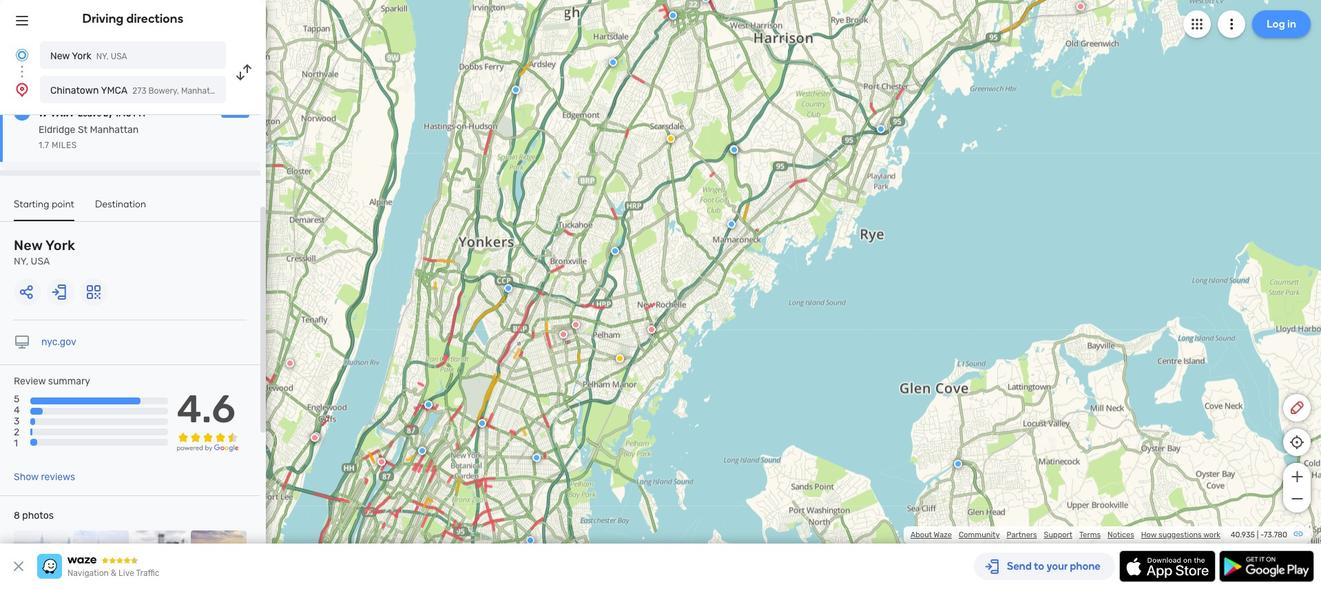 Task type: vqa. For each thing, say whether or not it's contained in the screenshot.
Choose destination text box
no



Task type: describe. For each thing, give the bounding box(es) containing it.
show
[[14, 472, 39, 483]]

2 horizontal spatial road closed image
[[1077, 2, 1086, 11]]

40.935 | -73.780
[[1231, 531, 1288, 540]]

0 vertical spatial ny,
[[96, 52, 109, 61]]

1 vertical spatial ny,
[[14, 256, 28, 267]]

0 vertical spatial york
[[72, 50, 91, 62]]

about
[[911, 531, 933, 540]]

pm
[[133, 109, 145, 119]]

about waze community partners support terms notices how suggestions work
[[911, 531, 1221, 540]]

navigation
[[68, 569, 109, 578]]

8 photos
[[14, 510, 54, 522]]

navigation & live traffic
[[68, 569, 159, 578]]

driving directions
[[82, 11, 184, 26]]

-
[[1261, 531, 1265, 540]]

photos
[[22, 510, 54, 522]]

starting point button
[[14, 199, 74, 221]]

nyc.gov link
[[41, 336, 76, 348]]

1 horizontal spatial road closed image
[[572, 321, 580, 329]]

notices link
[[1108, 531, 1135, 540]]

manhattan
[[90, 124, 139, 136]]

summary
[[48, 376, 90, 387]]

1.7
[[39, 141, 49, 150]]

community link
[[959, 531, 1000, 540]]

suggestions
[[1159, 531, 1203, 540]]

about waze link
[[911, 531, 952, 540]]

nyc.gov
[[41, 336, 76, 348]]

current location image
[[14, 47, 30, 63]]

new inside new york ny, usa
[[14, 237, 43, 254]]

4.6
[[177, 387, 236, 432]]

st
[[78, 124, 88, 136]]

partners
[[1007, 531, 1038, 540]]

destination button
[[95, 199, 146, 220]]

live
[[119, 569, 134, 578]]

review summary
[[14, 376, 90, 387]]

chinatown
[[50, 85, 99, 96]]

how suggestions work link
[[1142, 531, 1221, 540]]

show reviews
[[14, 472, 75, 483]]

73.780
[[1265, 531, 1288, 540]]

4
[[14, 405, 20, 416]]

image 3 of new york, new york image
[[132, 531, 188, 587]]

3
[[14, 416, 20, 428]]

|
[[1258, 531, 1259, 540]]

starting point
[[14, 199, 74, 210]]

eldridge st manhattan 1.7 miles
[[39, 124, 139, 150]]

zoom in image
[[1289, 469, 1306, 485]]

bowery,
[[149, 86, 179, 96]]

min
[[52, 105, 73, 120]]



Task type: locate. For each thing, give the bounding box(es) containing it.
partners link
[[1007, 531, 1038, 540]]

new york ny, usa
[[50, 50, 127, 62], [14, 237, 75, 267]]

new york ny, usa down starting point button
[[14, 237, 75, 267]]

image 2 of new york, new york image
[[73, 531, 129, 587]]

new up chinatown
[[50, 50, 70, 62]]

1 vertical spatial york
[[45, 237, 75, 254]]

states
[[255, 86, 280, 96]]

pencil image
[[1290, 400, 1306, 416]]

support
[[1045, 531, 1073, 540]]

terms
[[1080, 531, 1101, 540]]

driving
[[82, 11, 124, 26]]

0 vertical spatial hazard image
[[730, 145, 738, 153]]

york down starting point button
[[45, 237, 75, 254]]

1 vertical spatial new
[[14, 237, 43, 254]]

new
[[50, 50, 70, 62], [14, 237, 43, 254]]

x image
[[10, 558, 27, 575]]

usa
[[111, 52, 127, 61], [31, 256, 50, 267]]

ymca
[[101, 85, 128, 96]]

notices
[[1108, 531, 1135, 540]]

review
[[14, 376, 46, 387]]

1 vertical spatial road closed image
[[572, 321, 580, 329]]

1 horizontal spatial new
[[50, 50, 70, 62]]

road closed image
[[648, 326, 656, 334], [560, 330, 568, 339], [286, 359, 294, 368], [312, 432, 321, 441], [311, 434, 319, 442]]

1 horizontal spatial hazard image
[[730, 145, 738, 153]]

usa down starting point button
[[31, 256, 50, 267]]

5 4 3 2 1
[[14, 394, 20, 450]]

1 vertical spatial usa
[[31, 256, 50, 267]]

0 vertical spatial new
[[50, 50, 70, 62]]

community
[[959, 531, 1000, 540]]

new down starting point button
[[14, 237, 43, 254]]

leave
[[78, 109, 101, 119]]

0 horizontal spatial hazard image
[[616, 355, 624, 363]]

united
[[227, 86, 253, 96]]

2
[[14, 427, 19, 439]]

traffic
[[136, 569, 159, 578]]

&
[[111, 569, 117, 578]]

1
[[14, 438, 18, 450]]

york
[[72, 50, 91, 62], [45, 237, 75, 254]]

ny,
[[96, 52, 109, 61], [14, 256, 28, 267]]

0 vertical spatial new york ny, usa
[[50, 50, 127, 62]]

eldridge
[[39, 124, 75, 136]]

0 horizontal spatial new
[[14, 237, 43, 254]]

point
[[52, 199, 74, 210]]

manhattan,
[[181, 86, 225, 96]]

17
[[39, 105, 49, 120]]

destination
[[95, 199, 146, 210]]

york up chinatown
[[72, 50, 91, 62]]

york inside new york ny, usa
[[45, 237, 75, 254]]

1 horizontal spatial ny,
[[96, 52, 109, 61]]

work
[[1204, 531, 1221, 540]]

1 horizontal spatial usa
[[111, 52, 127, 61]]

police image
[[512, 86, 520, 94], [877, 125, 886, 133], [731, 146, 739, 154], [611, 247, 620, 255], [505, 284, 513, 293], [527, 536, 535, 545]]

waze
[[934, 531, 952, 540]]

by
[[103, 109, 113, 119]]

link image
[[1294, 529, 1305, 540]]

zoom out image
[[1289, 491, 1306, 507]]

1:43
[[115, 109, 131, 119]]

hazard image
[[667, 135, 675, 143]]

police image
[[702, 0, 711, 2], [669, 11, 678, 20], [609, 58, 618, 66], [728, 220, 736, 228], [425, 401, 433, 409], [478, 419, 487, 428], [418, 447, 427, 455], [533, 454, 541, 462], [955, 460, 963, 468]]

support link
[[1045, 531, 1073, 540]]

new york ny, usa up chinatown
[[50, 50, 127, 62]]

17 min leave by 1:43 pm
[[39, 105, 145, 120]]

ny, down starting point button
[[14, 256, 28, 267]]

reviews
[[41, 472, 75, 483]]

road closed image
[[1077, 2, 1086, 11], [572, 321, 580, 329], [378, 458, 386, 466]]

0 vertical spatial usa
[[111, 52, 127, 61]]

8
[[14, 510, 20, 522]]

directions
[[126, 11, 184, 26]]

40.935
[[1231, 531, 1256, 540]]

1 vertical spatial hazard image
[[616, 355, 624, 363]]

location image
[[14, 81, 30, 98]]

computer image
[[14, 334, 30, 351]]

how
[[1142, 531, 1157, 540]]

image 4 of new york, new york image
[[191, 531, 247, 587]]

usa up ymca
[[111, 52, 127, 61]]

chinatown ymca 273 bowery, manhattan, united states
[[50, 85, 280, 96]]

0 horizontal spatial ny,
[[14, 256, 28, 267]]

0 horizontal spatial road closed image
[[378, 458, 386, 466]]

1 vertical spatial new york ny, usa
[[14, 237, 75, 267]]

terms link
[[1080, 531, 1101, 540]]

ny, up ymca
[[96, 52, 109, 61]]

miles
[[52, 141, 77, 150]]

5
[[14, 394, 20, 405]]

2 vertical spatial road closed image
[[378, 458, 386, 466]]

image 1 of new york, new york image
[[14, 531, 70, 587]]

starting
[[14, 199, 49, 210]]

273
[[132, 86, 147, 96]]

hazard image
[[730, 145, 738, 153], [616, 355, 624, 363]]

0 horizontal spatial usa
[[31, 256, 50, 267]]

0 vertical spatial road closed image
[[1077, 2, 1086, 11]]



